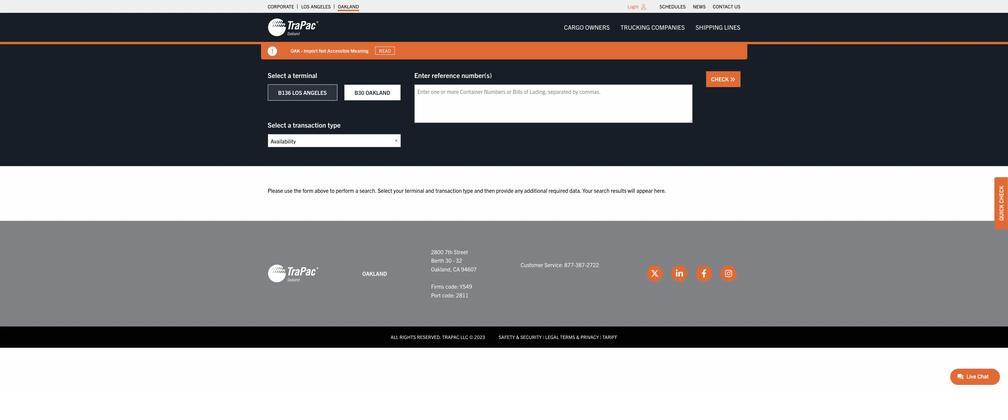 Task type: vqa. For each thing, say whether or not it's contained in the screenshot.
terminal a
yes



Task type: locate. For each thing, give the bounding box(es) containing it.
please use the form above to perform a search. select your terminal and transaction type and then provide any additional required data. your search results will appear here.
[[268, 187, 667, 194]]

banner
[[0, 13, 1009, 59]]

select
[[268, 71, 286, 79], [268, 121, 286, 129], [378, 187, 393, 194]]

cargo owners
[[564, 23, 610, 31]]

1 vertical spatial a
[[288, 121, 291, 129]]

shipping lines link
[[691, 21, 746, 34]]

0 horizontal spatial check
[[712, 76, 731, 82]]

1 horizontal spatial transaction
[[436, 187, 462, 194]]

0 horizontal spatial terminal
[[293, 71, 317, 79]]

0 vertical spatial menu bar
[[657, 2, 745, 11]]

los right b136 on the top left
[[292, 89, 302, 96]]

2 vertical spatial select
[[378, 187, 393, 194]]

ca
[[454, 266, 460, 273]]

0 vertical spatial a
[[288, 71, 291, 79]]

all rights reserved. trapac llc © 2023
[[391, 334, 486, 340]]

- inside 2800 7th street berth 30 - 32 oakland, ca 94607
[[453, 257, 455, 264]]

&
[[516, 334, 520, 340], [577, 334, 580, 340]]

0 horizontal spatial -
[[301, 48, 303, 54]]

-
[[301, 48, 303, 54], [453, 257, 455, 264]]

2811
[[457, 292, 469, 299]]

1 horizontal spatial |
[[601, 334, 602, 340]]

387-
[[576, 262, 587, 268]]

1 oakland image from the top
[[268, 18, 319, 37]]

angeles left oakland link
[[311, 3, 331, 9]]

0 horizontal spatial transaction
[[293, 121, 326, 129]]

2 & from the left
[[577, 334, 580, 340]]

footer
[[0, 221, 1009, 348]]

terminal up b136 los angeles
[[293, 71, 317, 79]]

94607
[[462, 266, 477, 273]]

los right corporate
[[301, 3, 310, 9]]

- right oak
[[301, 48, 303, 54]]

corporate link
[[268, 2, 294, 11]]

select a terminal
[[268, 71, 317, 79]]

2800
[[431, 249, 444, 255]]

shipping lines
[[696, 23, 741, 31]]

and
[[426, 187, 435, 194], [475, 187, 483, 194]]

select for select a terminal
[[268, 71, 286, 79]]

quick
[[999, 205, 1005, 221]]

and right your
[[426, 187, 435, 194]]

menu bar down the light image
[[559, 21, 746, 34]]

terminal right your
[[405, 187, 425, 194]]

0 horizontal spatial &
[[516, 334, 520, 340]]

1 vertical spatial select
[[268, 121, 286, 129]]

oakland image inside banner
[[268, 18, 319, 37]]

select down b136 on the top left
[[268, 121, 286, 129]]

angeles
[[311, 3, 331, 9], [304, 89, 327, 96]]

1 vertical spatial -
[[453, 257, 455, 264]]

oakland image
[[268, 18, 319, 37], [268, 264, 319, 283]]

2722
[[587, 262, 600, 268]]

| left legal
[[543, 334, 545, 340]]

0 vertical spatial transaction
[[293, 121, 326, 129]]

1 & from the left
[[516, 334, 520, 340]]

1 | from the left
[[543, 334, 545, 340]]

1 vertical spatial check
[[999, 186, 1005, 204]]

1 horizontal spatial type
[[463, 187, 473, 194]]

transaction
[[293, 121, 326, 129], [436, 187, 462, 194]]

safety & security link
[[499, 334, 542, 340]]

use
[[285, 187, 293, 194]]

1 vertical spatial terminal
[[405, 187, 425, 194]]

a up b136 on the top left
[[288, 71, 291, 79]]

1 horizontal spatial -
[[453, 257, 455, 264]]

solid image
[[731, 77, 736, 82]]

menu bar containing schedules
[[657, 2, 745, 11]]

cargo
[[564, 23, 584, 31]]

check button
[[707, 71, 741, 87]]

code: right "port"
[[442, 292, 455, 299]]

legal
[[546, 334, 559, 340]]

1 vertical spatial type
[[463, 187, 473, 194]]

2 oakland image from the top
[[268, 264, 319, 283]]

privacy
[[581, 334, 599, 340]]

any
[[515, 187, 523, 194]]

and left then
[[475, 187, 483, 194]]

schedules
[[660, 3, 686, 9]]

security
[[521, 334, 542, 340]]

service:
[[545, 262, 564, 268]]

trapac
[[442, 334, 460, 340]]

1 horizontal spatial &
[[577, 334, 580, 340]]

us
[[735, 3, 741, 9]]

not
[[319, 48, 327, 54]]

angeles down select a terminal
[[304, 89, 327, 96]]

search
[[594, 187, 610, 194]]

2800 7th street berth 30 - 32 oakland, ca 94607
[[431, 249, 477, 273]]

lines
[[725, 23, 741, 31]]

solid image
[[268, 47, 277, 56]]

| left tariff link
[[601, 334, 602, 340]]

0 horizontal spatial and
[[426, 187, 435, 194]]

select left your
[[378, 187, 393, 194]]

1 horizontal spatial and
[[475, 187, 483, 194]]

1 vertical spatial menu bar
[[559, 21, 746, 34]]

code:
[[446, 283, 459, 290], [442, 292, 455, 299]]

menu bar containing cargo owners
[[559, 21, 746, 34]]

type
[[328, 121, 341, 129], [463, 187, 473, 194]]

read
[[379, 48, 391, 54]]

& right safety
[[516, 334, 520, 340]]

oakland link
[[338, 2, 359, 11]]

news
[[693, 3, 706, 9]]

- right 30 at the left bottom of page
[[453, 257, 455, 264]]

a left the search.
[[356, 187, 359, 194]]

berth
[[431, 257, 444, 264]]

0 vertical spatial terminal
[[293, 71, 317, 79]]

0 horizontal spatial type
[[328, 121, 341, 129]]

1 vertical spatial code:
[[442, 292, 455, 299]]

oakland image inside footer
[[268, 264, 319, 283]]

0 vertical spatial select
[[268, 71, 286, 79]]

banner containing cargo owners
[[0, 13, 1009, 59]]

trucking companies link
[[616, 21, 691, 34]]

companies
[[652, 23, 685, 31]]

rights
[[400, 334, 416, 340]]

data.
[[570, 187, 582, 194]]

customer service: 877-387-2722
[[521, 262, 600, 268]]

provide
[[497, 187, 514, 194]]

0 vertical spatial oakland image
[[268, 18, 319, 37]]

0 vertical spatial -
[[301, 48, 303, 54]]

menu bar
[[657, 2, 745, 11], [559, 21, 746, 34]]

2023
[[475, 334, 486, 340]]

select up b136 on the top left
[[268, 71, 286, 79]]

a down b136 on the top left
[[288, 121, 291, 129]]

enter reference number(s)
[[415, 71, 492, 79]]

safety & security | legal terms & privacy | tariff
[[499, 334, 618, 340]]

0 horizontal spatial |
[[543, 334, 545, 340]]

code: up 2811
[[446, 283, 459, 290]]

import
[[304, 48, 318, 54]]

read link
[[376, 47, 395, 55]]

1 vertical spatial oakland image
[[268, 264, 319, 283]]

cargo owners link
[[559, 21, 616, 34]]

oakland,
[[431, 266, 452, 273]]

los
[[301, 3, 310, 9], [292, 89, 302, 96]]

& right terms
[[577, 334, 580, 340]]

corporate
[[268, 3, 294, 9]]

owners
[[586, 23, 610, 31]]

1 horizontal spatial terminal
[[405, 187, 425, 194]]

0 vertical spatial check
[[712, 76, 731, 82]]

menu bar up shipping
[[657, 2, 745, 11]]

here.
[[655, 187, 667, 194]]

©
[[470, 334, 474, 340]]

perform
[[336, 187, 355, 194]]



Task type: describe. For each thing, give the bounding box(es) containing it.
to
[[330, 187, 335, 194]]

b136
[[278, 89, 291, 96]]

all
[[391, 334, 399, 340]]

b136 los angeles
[[278, 89, 327, 96]]

additional
[[525, 187, 548, 194]]

1 horizontal spatial check
[[999, 186, 1005, 204]]

trucking
[[621, 23, 651, 31]]

oakland image for footer containing 2800 7th street
[[268, 264, 319, 283]]

- inside banner
[[301, 48, 303, 54]]

required
[[549, 187, 569, 194]]

number(s)
[[462, 71, 492, 79]]

llc
[[461, 334, 469, 340]]

y549
[[460, 283, 472, 290]]

1 vertical spatial oakland
[[366, 89, 391, 96]]

terms
[[560, 334, 576, 340]]

reference
[[432, 71, 460, 79]]

oak
[[291, 48, 300, 54]]

above
[[315, 187, 329, 194]]

legal terms & privacy link
[[546, 334, 599, 340]]

Enter reference number(s) text field
[[415, 84, 693, 123]]

tariff link
[[603, 334, 618, 340]]

0 vertical spatial code:
[[446, 283, 459, 290]]

los angeles link
[[301, 2, 331, 11]]

0 vertical spatial type
[[328, 121, 341, 129]]

contact us
[[713, 3, 741, 9]]

login link
[[628, 3, 639, 9]]

menu bar inside banner
[[559, 21, 746, 34]]

search.
[[360, 187, 377, 194]]

contact
[[713, 3, 734, 9]]

your
[[394, 187, 404, 194]]

safety
[[499, 334, 515, 340]]

1 vertical spatial transaction
[[436, 187, 462, 194]]

tariff
[[603, 334, 618, 340]]

2 | from the left
[[601, 334, 602, 340]]

b30
[[355, 89, 365, 96]]

trucking companies
[[621, 23, 685, 31]]

news link
[[693, 2, 706, 11]]

the
[[294, 187, 302, 194]]

quick check
[[999, 186, 1005, 221]]

oak - import not accessible meaning
[[291, 48, 369, 54]]

2 vertical spatial oakland
[[363, 270, 387, 277]]

footer containing 2800 7th street
[[0, 221, 1009, 348]]

form
[[303, 187, 314, 194]]

enter
[[415, 71, 430, 79]]

1 and from the left
[[426, 187, 435, 194]]

shipping
[[696, 23, 723, 31]]

0 vertical spatial los
[[301, 3, 310, 9]]

check inside button
[[712, 76, 731, 82]]

oakland image for banner containing cargo owners
[[268, 18, 319, 37]]

meaning
[[351, 48, 369, 54]]

port
[[431, 292, 441, 299]]

30
[[446, 257, 452, 264]]

7th
[[445, 249, 453, 255]]

results
[[611, 187, 627, 194]]

32
[[456, 257, 462, 264]]

your
[[583, 187, 593, 194]]

select a transaction type
[[268, 121, 341, 129]]

will
[[628, 187, 636, 194]]

please
[[268, 187, 283, 194]]

2 vertical spatial a
[[356, 187, 359, 194]]

light image
[[642, 4, 647, 9]]

reserved.
[[417, 334, 441, 340]]

street
[[454, 249, 468, 255]]

1 vertical spatial angeles
[[304, 89, 327, 96]]

firms code:  y549 port code:  2811
[[431, 283, 472, 299]]

customer
[[521, 262, 544, 268]]

b30 oakland
[[355, 89, 391, 96]]

quick check link
[[995, 177, 1009, 229]]

0 vertical spatial oakland
[[338, 3, 359, 9]]

accessible
[[328, 48, 350, 54]]

877-
[[565, 262, 576, 268]]

contact us link
[[713, 2, 741, 11]]

los angeles
[[301, 3, 331, 9]]

firms
[[431, 283, 445, 290]]

select for select a transaction type
[[268, 121, 286, 129]]

2 and from the left
[[475, 187, 483, 194]]

schedules link
[[660, 2, 686, 11]]

then
[[485, 187, 495, 194]]

0 vertical spatial angeles
[[311, 3, 331, 9]]

a for terminal
[[288, 71, 291, 79]]

1 vertical spatial los
[[292, 89, 302, 96]]

login
[[628, 3, 639, 9]]

a for transaction
[[288, 121, 291, 129]]



